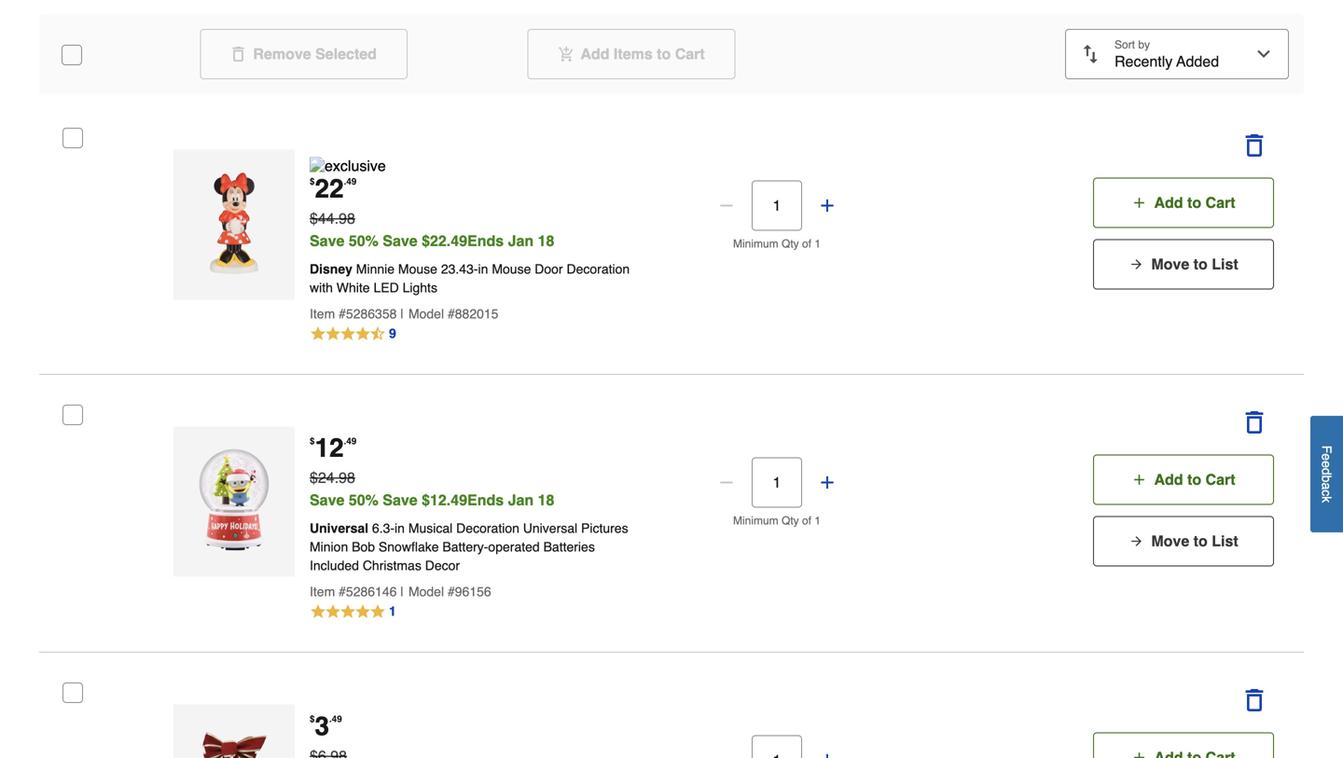 Task type: vqa. For each thing, say whether or not it's contained in the screenshot.
left trash icon
yes



Task type: locate. For each thing, give the bounding box(es) containing it.
.
[[344, 176, 346, 187], [344, 436, 346, 447], [329, 714, 332, 725]]

1 vertical spatial decoration
[[456, 521, 520, 536]]

0 vertical spatial ends
[[468, 232, 504, 249]]

item
[[310, 306, 335, 321], [310, 585, 335, 600]]

move
[[1152, 256, 1190, 273], [1152, 533, 1190, 550]]

a
[[1320, 483, 1335, 490]]

0 vertical spatial in
[[478, 262, 488, 277]]

0 vertical spatial move to list
[[1152, 256, 1239, 273]]

add to cart for save
[[1155, 471, 1236, 488]]

jan inside the $44.98 save 50 % save $22.49 ends jan 18
[[508, 232, 534, 249]]

minimum qty of 1 down minus image
[[733, 514, 821, 528]]

1 add to cart from the top
[[1155, 194, 1236, 211]]

#
[[339, 306, 346, 321], [448, 306, 455, 321], [339, 585, 346, 600], [448, 585, 455, 600]]

0 vertical spatial .
[[344, 176, 346, 187]]

1 vertical spatial qty
[[782, 514, 799, 528]]

. inside $ 12 . 49
[[344, 436, 346, 447]]

49 for 22
[[346, 176, 357, 187]]

3 $ from the top
[[310, 714, 315, 725]]

2 qty from the top
[[782, 514, 799, 528]]

1 vertical spatial %
[[365, 492, 379, 509]]

2 stepper number input field with increment and decrement buttons number field from the top
[[752, 458, 802, 508]]

18 inside the $44.98 save 50 % save $22.49 ends jan 18
[[538, 232, 555, 249]]

ends up universal 6.3-in musical decoration universal pictures minion bob snowflake battery-operated batteries included christmas decor element
[[468, 492, 504, 509]]

.49 element for 3
[[329, 714, 342, 725]]

1 for 22
[[815, 237, 821, 251]]

offer ends on 1705640400000 element up door
[[468, 232, 555, 249]]

2 vertical spatial cart
[[1206, 471, 1236, 488]]

mouse up lights
[[398, 262, 438, 277]]

1 of from the top
[[802, 237, 812, 251]]

cart inside button
[[675, 45, 705, 63]]

decoration up battery-
[[456, 521, 520, 536]]

stepper number input field with increment and decrement buttons number field for 22
[[752, 181, 802, 231]]

2 vertical spatial .49 element
[[329, 714, 342, 725]]

0 vertical spatial 1
[[815, 237, 821, 251]]

50 inside $24.98 save 50 % save $12.49 ends jan 18
[[349, 492, 365, 509]]

2 move to list from the top
[[1152, 533, 1239, 550]]

0 vertical spatial move
[[1152, 256, 1190, 273]]

2 vertical spatial .
[[329, 714, 332, 725]]

49 inside $ 12 . 49
[[346, 436, 357, 447]]

$ inside $ 12 . 49
[[310, 436, 315, 447]]

list for save
[[1212, 533, 1239, 550]]

0 vertical spatial 50
[[349, 232, 365, 249]]

list right arrow right icon
[[1212, 533, 1239, 550]]

0 vertical spatial model
[[409, 306, 444, 321]]

$ 3 . 49
[[310, 712, 342, 742]]

0 vertical spatial list
[[1212, 256, 1239, 273]]

1 jan from the top
[[508, 232, 534, 249]]

$24.98 save 50 % save $12.49 ends jan 18
[[310, 470, 555, 509]]

stepper number input field with increment and decrement buttons number field right minus image
[[752, 458, 802, 508]]

1 horizontal spatial decoration
[[567, 262, 630, 277]]

1 18 from the top
[[538, 232, 555, 249]]

1 move from the top
[[1152, 256, 1190, 273]]

universal 6.3-in musical decoration universal pictures minion bob snowflake battery-operated batteries included christmas decor element
[[310, 519, 646, 575]]

$ inside $ 22 . 49
[[310, 176, 315, 187]]

minnie mouse 23.43-in mouse door decoration with white led lights
[[310, 262, 630, 295]]

$ inside $ 3 . 49
[[310, 714, 315, 725]]

in
[[478, 262, 488, 277], [395, 521, 405, 536]]

1 universal from the left
[[310, 521, 369, 536]]

jan inside $24.98 save 50 % save $12.49 ends jan 18
[[508, 492, 534, 509]]

ends up 23.43-
[[468, 232, 504, 249]]

2 minimum qty of 1 from the top
[[733, 514, 821, 528]]

items
[[614, 45, 653, 63]]

1 vertical spatial 18
[[538, 492, 555, 509]]

add to cart button
[[1094, 178, 1275, 228], [1094, 178, 1275, 228], [1094, 455, 1275, 505], [1094, 455, 1275, 505]]

move right arrow right icon
[[1152, 533, 1190, 550]]

1 item from the top
[[310, 306, 335, 321]]

jan for $24.98 save 50 % save $12.49 ends jan 18
[[508, 492, 534, 509]]

model down the decor
[[409, 585, 444, 600]]

trash image
[[231, 47, 246, 62], [1244, 134, 1266, 157], [1244, 411, 1266, 434]]

1 minimum qty of 1 from the top
[[733, 237, 821, 251]]

plus image
[[1132, 472, 1147, 487], [818, 473, 837, 492]]

move to list button
[[1094, 239, 1275, 290], [1094, 239, 1275, 290], [1094, 516, 1275, 567], [1094, 516, 1275, 567]]

item down 'with'
[[310, 306, 335, 321]]

k
[[1320, 496, 1335, 503]]

minus image
[[718, 196, 736, 215]]

add items to cart button
[[528, 29, 736, 79]]

1 % from the top
[[365, 232, 379, 249]]

minimum qty of 1 down minus icon
[[733, 237, 821, 251]]

# down included
[[339, 585, 346, 600]]

decoration right door
[[567, 262, 630, 277]]

2 vertical spatial $
[[310, 714, 315, 725]]

add to cart
[[1155, 194, 1236, 211], [1155, 471, 1236, 488]]

. for 12
[[344, 436, 346, 447]]

e up b
[[1320, 461, 1335, 468]]

18 for $24.98 save 50 % save $12.49 ends jan 18
[[538, 492, 555, 509]]

2 model from the top
[[409, 585, 444, 600]]

minnie
[[356, 262, 395, 277]]

minimum down minus icon
[[733, 237, 779, 251]]

jan up operated
[[508, 492, 534, 509]]

list
[[1212, 256, 1239, 273], [1212, 533, 1239, 550]]

18 for $44.98 save 50 % save $22.49 ends jan 18
[[538, 232, 555, 249]]

49
[[346, 176, 357, 187], [346, 436, 357, 447], [332, 714, 342, 725]]

$ 22 . 49
[[310, 174, 357, 204]]

of
[[802, 237, 812, 251], [802, 514, 812, 528]]

jan for $44.98 save 50 % save $22.49 ends jan 18
[[508, 232, 534, 249]]

move to list
[[1152, 256, 1239, 273], [1152, 533, 1239, 550]]

1 vertical spatial |
[[401, 585, 404, 600]]

stepper number input field with increment and decrement buttons number field right minus icon
[[752, 181, 802, 231]]

in up 882015
[[478, 262, 488, 277]]

stepper number input field with increment and decrement buttons number field for save
[[752, 458, 802, 508]]

offer ends on 1705640400000 element
[[468, 232, 555, 249], [468, 492, 555, 509]]

1 qty from the top
[[782, 237, 799, 251]]

universal up batteries
[[523, 521, 578, 536]]

1 stepper number input field with increment and decrement buttons number field from the top
[[752, 181, 802, 231]]

1 minimum from the top
[[733, 237, 779, 251]]

1 vertical spatial trash image
[[1244, 134, 1266, 157]]

2 add to cart from the top
[[1155, 471, 1236, 488]]

0 vertical spatial jan
[[508, 232, 534, 249]]

%
[[365, 232, 379, 249], [365, 492, 379, 509]]

1 vertical spatial move
[[1152, 533, 1190, 550]]

1 | from the top
[[401, 306, 404, 321]]

minimum down minus image
[[733, 514, 779, 528]]

0 vertical spatial offer ends on 1705640400000 element
[[468, 232, 555, 249]]

plus image
[[1132, 195, 1147, 210], [818, 196, 837, 215], [1132, 751, 1147, 759], [818, 752, 837, 759]]

0 vertical spatial cart
[[675, 45, 705, 63]]

cart
[[675, 45, 705, 63], [1206, 194, 1236, 211], [1206, 471, 1236, 488]]

0 vertical spatial $
[[310, 176, 315, 187]]

2 ends from the top
[[468, 492, 504, 509]]

$22.49
[[422, 232, 468, 249]]

22
[[315, 174, 344, 204]]

18 up batteries
[[538, 492, 555, 509]]

2 universal from the left
[[523, 521, 578, 536]]

5286358
[[346, 306, 397, 321]]

lights
[[403, 280, 438, 295]]

50 down $44.98
[[349, 232, 365, 249]]

0 vertical spatial trash image
[[231, 47, 246, 62]]

. for 3
[[329, 714, 332, 725]]

add
[[581, 45, 610, 63], [1155, 194, 1184, 211], [1155, 471, 1184, 488]]

49 inside $ 3 . 49
[[332, 714, 342, 725]]

jan up disney minnie mouse 23.43-in mouse door decoration with white led lights element
[[508, 232, 534, 249]]

882015
[[455, 306, 499, 321]]

item down included
[[310, 585, 335, 600]]

offer ends on 1705640400000 element for $12.49
[[468, 492, 555, 509]]

1 vertical spatial .49 element
[[344, 436, 357, 447]]

pictures
[[581, 521, 629, 536]]

1 50 from the top
[[349, 232, 365, 249]]

49 right 3
[[332, 714, 342, 725]]

| down christmas
[[401, 585, 404, 600]]

49 right 22
[[346, 176, 357, 187]]

move right arrow right image
[[1152, 256, 1190, 273]]

1 vertical spatial of
[[802, 514, 812, 528]]

in inside 6.3-in musical decoration universal pictures minion bob snowflake battery-operated batteries included christmas decor
[[395, 521, 405, 536]]

1 vertical spatial in
[[395, 521, 405, 536]]

list for 22
[[1212, 256, 1239, 273]]

add for save
[[1155, 471, 1184, 488]]

ends
[[468, 232, 504, 249], [468, 492, 504, 509]]

add inside button
[[581, 45, 610, 63]]

$ for 12
[[310, 436, 315, 447]]

|
[[401, 306, 404, 321], [401, 585, 404, 600]]

2 1 from the top
[[815, 514, 821, 528]]

ends inside $24.98 save 50 % save $12.49 ends jan 18
[[468, 492, 504, 509]]

move to list right arrow right icon
[[1152, 533, 1239, 550]]

18 inside $24.98 save 50 % save $12.49 ends jan 18
[[538, 492, 555, 509]]

% inside the $44.98 save 50 % save $22.49 ends jan 18
[[365, 232, 379, 249]]

e up d
[[1320, 454, 1335, 461]]

# down white
[[339, 306, 346, 321]]

in up the snowflake
[[395, 521, 405, 536]]

2 offer ends on 1705640400000 element from the top
[[468, 492, 555, 509]]

1 vertical spatial minimum
[[733, 514, 779, 528]]

ends for $22.49
[[468, 232, 504, 249]]

1 offer ends on 1705640400000 element from the top
[[468, 232, 555, 249]]

1 ends from the top
[[468, 232, 504, 249]]

3
[[315, 712, 329, 742]]

2 18 from the top
[[538, 492, 555, 509]]

c
[[1320, 490, 1335, 497]]

to
[[657, 45, 671, 63], [1188, 194, 1202, 211], [1194, 256, 1208, 273], [1188, 471, 1202, 488], [1194, 533, 1208, 550]]

save
[[310, 232, 345, 249], [383, 232, 418, 249], [310, 492, 345, 509], [383, 492, 418, 509]]

1 horizontal spatial in
[[478, 262, 488, 277]]

| right the 5286358
[[401, 306, 404, 321]]

1 vertical spatial $
[[310, 436, 315, 447]]

1 vertical spatial offer ends on 1705640400000 element
[[468, 492, 555, 509]]

to for arrow right icon
[[1194, 533, 1208, 550]]

0 vertical spatial stepper number input field with increment and decrement buttons number field
[[752, 181, 802, 231]]

$12.49
[[422, 492, 468, 509]]

battery-
[[443, 540, 488, 555]]

1 horizontal spatial mouse
[[492, 262, 531, 277]]

arrow right image
[[1129, 257, 1144, 272]]

$
[[310, 176, 315, 187], [310, 436, 315, 447], [310, 714, 315, 725]]

b
[[1320, 475, 1335, 483]]

0 vertical spatial add to cart
[[1155, 194, 1236, 211]]

1 vertical spatial minimum qty of 1
[[733, 514, 821, 528]]

model for save
[[409, 585, 444, 600]]

universal up minion
[[310, 521, 369, 536]]

decoration
[[567, 262, 630, 277], [456, 521, 520, 536]]

50
[[349, 232, 365, 249], [349, 492, 365, 509]]

decoration inside 6.3-in musical decoration universal pictures minion bob snowflake battery-operated batteries included christmas decor
[[456, 521, 520, 536]]

1 vertical spatial add
[[1155, 194, 1184, 211]]

$24.98
[[310, 470, 355, 487]]

1 1 from the top
[[815, 237, 821, 251]]

1 list from the top
[[1212, 256, 1239, 273]]

1 move to list from the top
[[1152, 256, 1239, 273]]

.49 element for 12
[[344, 436, 357, 447]]

2 | from the top
[[401, 585, 404, 600]]

d
[[1320, 468, 1335, 475]]

% up minnie
[[365, 232, 379, 249]]

model
[[409, 306, 444, 321], [409, 585, 444, 600]]

0 horizontal spatial universal
[[310, 521, 369, 536]]

. inside $ 3 . 49
[[329, 714, 332, 725]]

was $44.98 element
[[310, 207, 545, 230]]

1
[[815, 237, 821, 251], [815, 514, 821, 528]]

decoration inside "minnie mouse 23.43-in mouse door decoration with white led lights"
[[567, 262, 630, 277]]

2 vertical spatial add
[[1155, 471, 1184, 488]]

.49 element
[[344, 176, 357, 187], [344, 436, 357, 447], [329, 714, 342, 725]]

1 horizontal spatial universal
[[523, 521, 578, 536]]

50 inside the $44.98 save 50 % save $22.49 ends jan 18
[[349, 232, 365, 249]]

offer ends on 1705640400000 element for $22.49
[[468, 232, 555, 249]]

49 inside $ 22 . 49
[[346, 176, 357, 187]]

disney minnie mouse 23.43-in mouse door decoration with white led lights element
[[310, 260, 646, 297]]

operated
[[488, 540, 540, 555]]

% up 6.3-
[[365, 492, 379, 509]]

universal
[[310, 521, 369, 536], [523, 521, 578, 536]]

50 down $24.98
[[349, 492, 365, 509]]

2 of from the top
[[802, 514, 812, 528]]

0 vertical spatial .49 element
[[344, 176, 357, 187]]

1 vertical spatial stepper number input field with increment and decrement buttons number field
[[752, 458, 802, 508]]

item for save
[[310, 585, 335, 600]]

1 vertical spatial .
[[344, 436, 346, 447]]

2 list from the top
[[1212, 533, 1239, 550]]

2 item from the top
[[310, 585, 335, 600]]

2 mouse from the left
[[492, 262, 531, 277]]

mouse left door
[[492, 262, 531, 277]]

. inside $ 22 . 49
[[344, 176, 346, 187]]

1 vertical spatial jan
[[508, 492, 534, 509]]

0 vertical spatial minimum
[[733, 237, 779, 251]]

0 vertical spatial decoration
[[567, 262, 630, 277]]

mouse
[[398, 262, 438, 277], [492, 262, 531, 277]]

49 right 12
[[346, 436, 357, 447]]

1 vertical spatial 50
[[349, 492, 365, 509]]

0 vertical spatial minimum qty of 1
[[733, 237, 821, 251]]

jan
[[508, 232, 534, 249], [508, 492, 534, 509]]

qty
[[782, 237, 799, 251], [782, 514, 799, 528]]

ends inside the $44.98 save 50 % save $22.49 ends jan 18
[[468, 232, 504, 249]]

2 jan from the top
[[508, 492, 534, 509]]

0 vertical spatial qty
[[782, 237, 799, 251]]

list right arrow right image
[[1212, 256, 1239, 273]]

1 vertical spatial list
[[1212, 533, 1239, 550]]

save down was $44.98 element
[[383, 232, 418, 249]]

1 vertical spatial 49
[[346, 436, 357, 447]]

model down lights
[[409, 306, 444, 321]]

2 $ from the top
[[310, 436, 315, 447]]

0 vertical spatial 18
[[538, 232, 555, 249]]

1 vertical spatial 1
[[815, 514, 821, 528]]

0 vertical spatial |
[[401, 306, 404, 321]]

0 vertical spatial add
[[581, 45, 610, 63]]

exclusive image
[[310, 157, 386, 174], [183, 172, 286, 275], [183, 449, 286, 552], [183, 727, 286, 759]]

1 model from the top
[[409, 306, 444, 321]]

.49 element for 22
[[344, 176, 357, 187]]

18 up door
[[538, 232, 555, 249]]

2 50 from the top
[[349, 492, 365, 509]]

| for save
[[401, 585, 404, 600]]

0 horizontal spatial mouse
[[398, 262, 438, 277]]

0 vertical spatial %
[[365, 232, 379, 249]]

18
[[538, 232, 555, 249], [538, 492, 555, 509]]

universal inside 6.3-in musical decoration universal pictures minion bob snowflake battery-operated batteries included christmas decor
[[523, 521, 578, 536]]

0 vertical spatial 49
[[346, 176, 357, 187]]

1 vertical spatial add to cart
[[1155, 471, 1236, 488]]

1 e from the top
[[1320, 454, 1335, 461]]

2 vertical spatial trash image
[[1244, 411, 1266, 434]]

2 % from the top
[[365, 492, 379, 509]]

49 for 12
[[346, 436, 357, 447]]

of for save
[[802, 514, 812, 528]]

included
[[310, 559, 359, 574]]

50 for $44.98
[[349, 232, 365, 249]]

minimum qty of 1
[[733, 237, 821, 251], [733, 514, 821, 528]]

1 vertical spatial item
[[310, 585, 335, 600]]

minimum
[[733, 237, 779, 251], [733, 514, 779, 528]]

item for 22
[[310, 306, 335, 321]]

f e e d b a c k
[[1320, 446, 1335, 503]]

add to cart for 22
[[1155, 194, 1236, 211]]

Stepper number input field with increment and decrement buttons number field
[[752, 181, 802, 231], [752, 458, 802, 508]]

move to list right arrow right image
[[1152, 256, 1239, 273]]

% inside $24.98 save 50 % save $12.49 ends jan 18
[[365, 492, 379, 509]]

1 vertical spatial move to list
[[1152, 533, 1239, 550]]

1 vertical spatial cart
[[1206, 194, 1236, 211]]

1 $ from the top
[[310, 176, 315, 187]]

6.3-
[[372, 521, 395, 536]]

0 horizontal spatial decoration
[[456, 521, 520, 536]]

1 vertical spatial ends
[[468, 492, 504, 509]]

0 vertical spatial item
[[310, 306, 335, 321]]

2 vertical spatial 49
[[332, 714, 342, 725]]

0 vertical spatial of
[[802, 237, 812, 251]]

0 horizontal spatial in
[[395, 521, 405, 536]]

minion
[[310, 540, 348, 555]]

1 vertical spatial model
[[409, 585, 444, 600]]

offer ends on 1705640400000 element up operated
[[468, 492, 555, 509]]

led
[[374, 280, 399, 295]]

2 minimum from the top
[[733, 514, 779, 528]]

2 move from the top
[[1152, 533, 1190, 550]]

e
[[1320, 454, 1335, 461], [1320, 461, 1335, 468]]



Task type: describe. For each thing, give the bounding box(es) containing it.
to for plus image to the right
[[1188, 471, 1202, 488]]

move to list for 22
[[1152, 256, 1239, 273]]

selected
[[316, 45, 377, 63]]

was $6.98 element
[[310, 746, 537, 759]]

trash image for 22
[[1244, 134, 1266, 157]]

remove selected
[[253, 45, 377, 63]]

trash image
[[1244, 690, 1266, 712]]

add for 22
[[1155, 194, 1184, 211]]

5286146
[[346, 585, 397, 600]]

christmas
[[363, 559, 422, 574]]

snowflake
[[379, 540, 439, 555]]

$44.98 save 50 % save $22.49 ends jan 18
[[310, 210, 555, 249]]

$44.98
[[310, 210, 355, 227]]

minimum qty of 1 for save
[[733, 514, 821, 528]]

cart for 22
[[1206, 194, 1236, 211]]

ends for $12.49
[[468, 492, 504, 509]]

move to list for save
[[1152, 533, 1239, 550]]

qty for save
[[782, 514, 799, 528]]

model for 22
[[409, 306, 444, 321]]

49 for 3
[[332, 714, 342, 725]]

12
[[315, 434, 344, 463]]

0 horizontal spatial plus image
[[818, 473, 837, 492]]

minimum qty of 1 for 22
[[733, 237, 821, 251]]

decor
[[425, 559, 460, 574]]

cart for save
[[1206, 471, 1236, 488]]

musical
[[409, 521, 453, 536]]

remove
[[253, 45, 311, 63]]

6.3-in musical decoration universal pictures minion bob snowflake battery-operated batteries included christmas decor
[[310, 521, 629, 574]]

of for 22
[[802, 237, 812, 251]]

trash image for save
[[1244, 411, 1266, 434]]

add items to cart
[[581, 45, 705, 63]]

. for 22
[[344, 176, 346, 187]]

save down $24.98
[[310, 492, 345, 509]]

remove selected button
[[200, 29, 408, 79]]

# down "minnie mouse 23.43-in mouse door decoration with white led lights"
[[448, 306, 455, 321]]

disney
[[310, 262, 353, 277]]

% for $24.98
[[365, 492, 379, 509]]

cart add image
[[558, 47, 573, 62]]

trash image inside remove selected button
[[231, 47, 246, 62]]

item # 5286358 | model # 882015
[[310, 306, 499, 321]]

1 for save
[[815, 514, 821, 528]]

96156
[[455, 585, 491, 600]]

save up 6.3-
[[383, 492, 418, 509]]

2 e from the top
[[1320, 461, 1335, 468]]

move for 22
[[1152, 256, 1190, 273]]

batteries
[[544, 540, 595, 555]]

door
[[535, 262, 563, 277]]

1 mouse from the left
[[398, 262, 438, 277]]

qty for 22
[[782, 237, 799, 251]]

item # 5286146 | model # 96156
[[310, 585, 491, 600]]

$ for 22
[[310, 176, 315, 187]]

# down the decor
[[448, 585, 455, 600]]

in inside "minnie mouse 23.43-in mouse door decoration with white led lights"
[[478, 262, 488, 277]]

23.43-
[[441, 262, 478, 277]]

to for arrow right image
[[1194, 256, 1208, 273]]

$ 12 . 49
[[310, 434, 357, 463]]

f e e d b a c k button
[[1311, 416, 1344, 533]]

minimum for 22
[[733, 237, 779, 251]]

to inside button
[[657, 45, 671, 63]]

bob
[[352, 540, 375, 555]]

$ for 3
[[310, 714, 315, 725]]

50 for $24.98
[[349, 492, 365, 509]]

1 horizontal spatial plus image
[[1132, 472, 1147, 487]]

save down $44.98
[[310, 232, 345, 249]]

minus image
[[718, 473, 736, 492]]

move for save
[[1152, 533, 1190, 550]]

white
[[337, 280, 370, 295]]

minimum for save
[[733, 514, 779, 528]]

| for 22
[[401, 306, 404, 321]]

% for $44.98
[[365, 232, 379, 249]]

arrow right image
[[1129, 534, 1144, 549]]

f
[[1320, 446, 1335, 454]]

with
[[310, 280, 333, 295]]

was $24.98 element
[[310, 467, 545, 490]]



